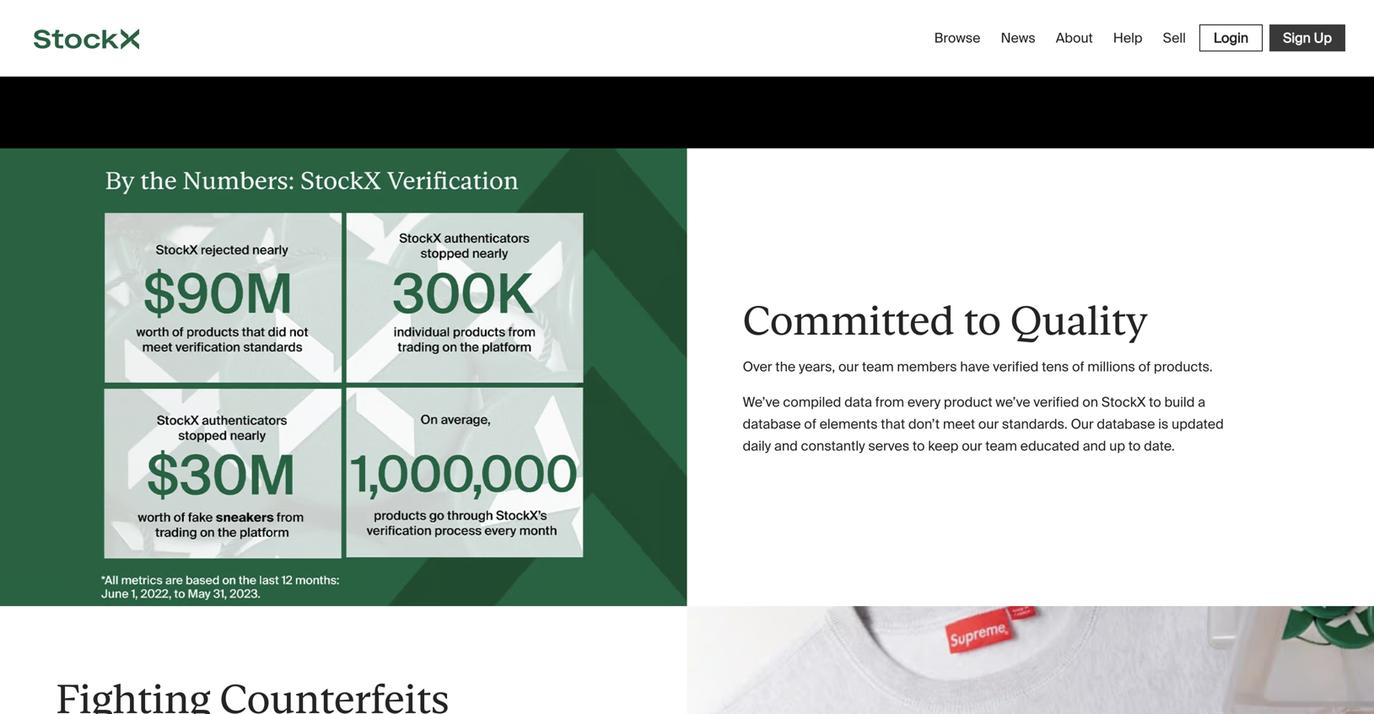 Task type: locate. For each thing, give the bounding box(es) containing it.
2 horizontal spatial of
[[1139, 358, 1151, 376]]

of down compiled
[[804, 416, 817, 433]]

have
[[961, 358, 990, 376]]

verified for tens
[[993, 358, 1039, 376]]

0 horizontal spatial and
[[775, 438, 798, 455]]

quality
[[1011, 298, 1148, 344]]

products.
[[1154, 358, 1213, 376]]

verified inside we've compiled data from every product we've verified on stockx to build a database of elements that don't meet our standards. our database is updated daily and constantly serves to keep our team educated and up to date.
[[1034, 394, 1080, 412]]

verified up standards.
[[1034, 394, 1080, 412]]

1 vertical spatial team
[[986, 438, 1018, 455]]

help
[[1114, 29, 1143, 47]]

verified
[[993, 358, 1039, 376], [1034, 394, 1080, 412]]

our down meet
[[962, 438, 983, 455]]

0 vertical spatial verified
[[993, 358, 1039, 376]]

0 horizontal spatial of
[[804, 416, 817, 433]]

verified up we've
[[993, 358, 1039, 376]]

daily
[[743, 438, 771, 455]]

data
[[845, 394, 873, 412]]

2 and from the left
[[1083, 438, 1107, 455]]

our right years,
[[839, 358, 859, 376]]

is
[[1159, 416, 1169, 433]]

that
[[881, 416, 906, 433]]

up
[[1110, 438, 1126, 455]]

to
[[964, 298, 1001, 344], [1149, 394, 1162, 412], [913, 438, 925, 455], [1129, 438, 1141, 455]]

tens
[[1042, 358, 1069, 376]]

compiled
[[783, 394, 842, 412]]

database
[[743, 416, 801, 433], [1097, 416, 1156, 433]]

serves
[[869, 438, 910, 455]]

team
[[862, 358, 894, 376], [986, 438, 1018, 455]]

over
[[743, 358, 773, 376]]

0 horizontal spatial team
[[862, 358, 894, 376]]

sign up
[[1284, 29, 1333, 47]]

1 horizontal spatial database
[[1097, 416, 1156, 433]]

team down standards.
[[986, 438, 1018, 455]]

every
[[908, 394, 941, 412]]

our
[[839, 358, 859, 376], [979, 416, 999, 433], [962, 438, 983, 455]]

of
[[1073, 358, 1085, 376], [1139, 358, 1151, 376], [804, 416, 817, 433]]

verified for on
[[1034, 394, 1080, 412]]

sign
[[1284, 29, 1311, 47]]

and left up on the bottom right
[[1083, 438, 1107, 455]]

the
[[776, 358, 796, 376]]

1 database from the left
[[743, 416, 801, 433]]

up
[[1315, 29, 1333, 47]]

educated
[[1021, 438, 1080, 455]]

a
[[1198, 394, 1206, 412]]

database down stockx
[[1097, 416, 1156, 433]]

standards.
[[1002, 416, 1068, 433]]

and right the daily
[[775, 438, 798, 455]]

don't
[[909, 416, 940, 433]]

on
[[1083, 394, 1099, 412]]

0 vertical spatial team
[[862, 358, 894, 376]]

to right up on the bottom right
[[1129, 438, 1141, 455]]

sell link
[[1157, 22, 1193, 54]]

of right tens
[[1073, 358, 1085, 376]]

2 vertical spatial our
[[962, 438, 983, 455]]

1 horizontal spatial team
[[986, 438, 1018, 455]]

team up from
[[862, 358, 894, 376]]

our right meet
[[979, 416, 999, 433]]

date.
[[1144, 438, 1175, 455]]

1 horizontal spatial of
[[1073, 358, 1085, 376]]

elements
[[820, 416, 878, 433]]

1 horizontal spatial and
[[1083, 438, 1107, 455]]

database down we've
[[743, 416, 801, 433]]

we've
[[743, 394, 780, 412]]

years,
[[799, 358, 836, 376]]

about link
[[1050, 22, 1100, 54]]

0 horizontal spatial database
[[743, 416, 801, 433]]

of right millions
[[1139, 358, 1151, 376]]

news link
[[994, 22, 1043, 54]]

our
[[1071, 416, 1094, 433]]

1 vertical spatial verified
[[1034, 394, 1080, 412]]

and
[[775, 438, 798, 455], [1083, 438, 1107, 455]]

stockx logo image
[[34, 28, 139, 49]]



Task type: vqa. For each thing, say whether or not it's contained in the screenshot.
OF in We've compiled data from every product we've verified on StockX to build a database of elements that don't meet our standards. Our database is updated daily and constantly serves to keep our team educated and up to date.
yes



Task type: describe. For each thing, give the bounding box(es) containing it.
build
[[1165, 394, 1195, 412]]

1 vertical spatial our
[[979, 416, 999, 433]]

to up over the years, our team members have verified tens of millions of products.
[[964, 298, 1001, 344]]

from
[[876, 394, 905, 412]]

we've
[[996, 394, 1031, 412]]

committed
[[743, 298, 955, 344]]

login
[[1214, 29, 1249, 47]]

we've compiled data from every product we've verified on stockx to build a database of elements that don't meet our standards. our database is updated daily and constantly serves to keep our team educated and up to date.
[[743, 394, 1224, 455]]

team inside we've compiled data from every product we've verified on stockx to build a database of elements that don't meet our standards. our database is updated daily and constantly serves to keep our team educated and up to date.
[[986, 438, 1018, 455]]

product
[[944, 394, 993, 412]]

committed to quality
[[743, 298, 1148, 344]]

stockx
[[1102, 394, 1146, 412]]

sell
[[1163, 29, 1186, 47]]

stockx logo link
[[0, 0, 173, 76]]

keep
[[928, 438, 959, 455]]

1 and from the left
[[775, 438, 798, 455]]

over the years, our team members have verified tens of millions of products.
[[743, 358, 1213, 376]]

0 vertical spatial our
[[839, 358, 859, 376]]

of inside we've compiled data from every product we've verified on stockx to build a database of elements that don't meet our standards. our database is updated daily and constantly serves to keep our team educated and up to date.
[[804, 416, 817, 433]]

2 database from the left
[[1097, 416, 1156, 433]]

millions
[[1088, 358, 1136, 376]]

help link
[[1107, 22, 1150, 54]]

browse
[[935, 29, 981, 47]]

login link
[[1200, 24, 1263, 51]]

to up 'is'
[[1149, 394, 1162, 412]]

constantly
[[801, 438, 865, 455]]

about
[[1056, 29, 1093, 47]]

updated
[[1172, 416, 1224, 433]]

sign up link
[[1270, 24, 1346, 51]]

browse link
[[928, 22, 988, 54]]

members
[[897, 358, 957, 376]]

to down "don't"
[[913, 438, 925, 455]]

news
[[1001, 29, 1036, 47]]

meet
[[943, 416, 976, 433]]



